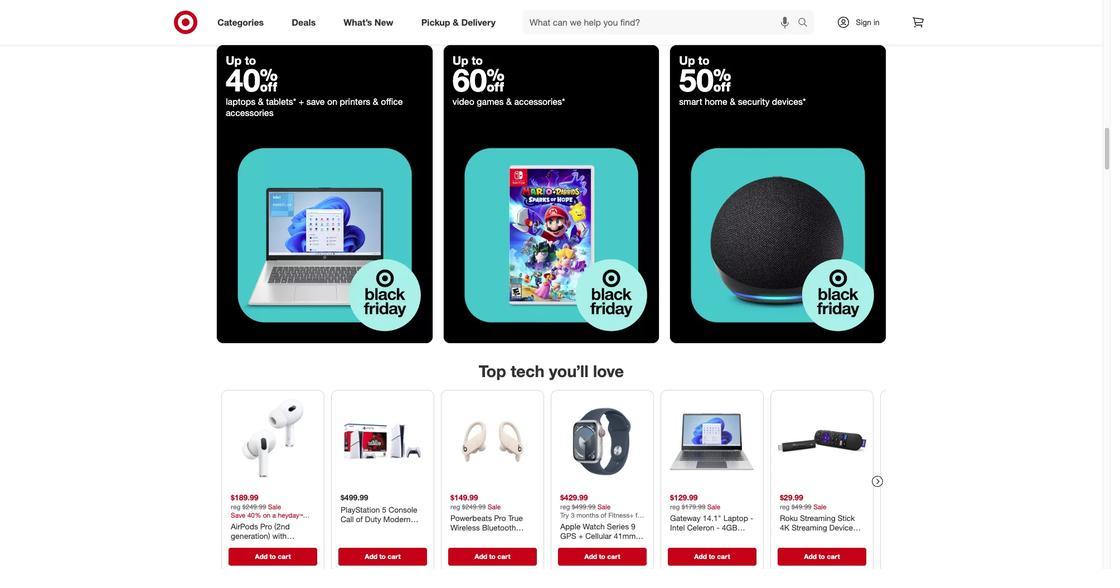 Task type: locate. For each thing, give the bounding box(es) containing it.
2 target black friday image from the left
[[671, 127, 886, 343]]

1 horizontal spatial $249.99
[[462, 502, 486, 511]]

& right laptops at the left top
[[258, 96, 264, 107]]

1 horizontal spatial pro
[[494, 513, 506, 523]]

6 add to cart from the left
[[805, 552, 841, 560]]

add to cart button for $129.99
[[668, 548, 757, 566]]

add to cart
[[255, 552, 291, 560], [365, 552, 401, 560], [475, 552, 511, 560], [585, 552, 621, 560], [695, 552, 731, 560], [805, 552, 841, 560]]

sale for $29.99
[[814, 502, 827, 511]]

$249.99 inside the $189.99 reg $249.99 sale
[[243, 502, 266, 511]]

$49.99
[[792, 502, 812, 511]]

5 reg from the left
[[780, 502, 790, 511]]

1 add to cart button from the left
[[229, 548, 317, 566]]

what's new
[[344, 17, 394, 28]]

up down pickup & delivery link
[[453, 53, 469, 68]]

cart for $129.99
[[718, 552, 731, 560]]

reg inside $429.99 reg $499.99 sale
[[561, 502, 570, 511]]

1 cart from the left
[[278, 552, 291, 560]]

sale inside $429.99 reg $499.99 sale
[[598, 502, 611, 511]]

$29.99
[[780, 493, 804, 502]]

ivory
[[496, 533, 513, 542]]

sale for $149.99
[[488, 502, 501, 511]]

accessories*
[[515, 96, 566, 107]]

pro left (2nd
[[260, 521, 272, 531]]

3 add from the left
[[475, 552, 488, 560]]

0 horizontal spatial up
[[226, 53, 242, 68]]

games
[[477, 96, 504, 107]]

1 reg from the left
[[231, 502, 241, 511]]

1 sale from the left
[[268, 502, 281, 511]]

of
[[356, 514, 363, 524]]

reg inside the $189.99 reg $249.99 sale
[[231, 502, 241, 511]]

5 cart from the left
[[718, 552, 731, 560]]

airpods pro (2nd generation) with magsafe case (usb‑c) image
[[226, 395, 320, 488]]

add down iii
[[365, 552, 378, 560]]

$429.99
[[561, 493, 588, 502]]

apple watch series 9 gps + cellular 41mm silver aluminum case with storm blue sport band - m/l image
[[556, 395, 649, 488]]

to
[[245, 53, 256, 68], [472, 53, 483, 68], [699, 53, 710, 68], [270, 552, 276, 560], [380, 552, 386, 560], [489, 552, 496, 560], [599, 552, 606, 560], [709, 552, 716, 560], [819, 552, 826, 560]]

up up smart
[[680, 53, 696, 68]]

generation)
[[231, 531, 270, 541]]

to for apple watch series 9 gps + cellular 41mm silver aluminum case with storm blue sport band - m/l image
[[599, 552, 606, 560]]

add to cart for $29.99
[[805, 552, 841, 560]]

search
[[793, 18, 820, 29]]

reg down the $429.99
[[561, 502, 570, 511]]

what's
[[344, 17, 372, 28]]

3 up to from the left
[[680, 53, 710, 68]]

pro inside airpods pro (2nd generation) with magsafe case (usb‑c)
[[260, 521, 272, 531]]

&
[[453, 17, 459, 28], [258, 96, 264, 107], [373, 96, 379, 107], [506, 96, 512, 107], [730, 96, 736, 107]]

reg down $129.99
[[671, 502, 680, 511]]

2 horizontal spatial up to
[[680, 53, 710, 68]]

delivery
[[462, 17, 496, 28]]

5 add from the left
[[695, 552, 707, 560]]

50
[[680, 61, 732, 99]]

$499.99
[[341, 493, 369, 502], [572, 502, 596, 511]]

$499.99 inside $429.99 reg $499.99 sale
[[572, 502, 596, 511]]

5
[[382, 505, 387, 514]]

up to down categories link on the left top of the page
[[226, 53, 256, 68]]

2 sale from the left
[[488, 502, 501, 511]]

6 add to cart button from the left
[[778, 548, 867, 566]]

sale inside $29.99 reg $49.99 sale
[[814, 502, 827, 511]]

deals
[[292, 17, 316, 28]]

reg inside $149.99 reg $249.99 sale powerbeats pro true wireless bluetooth earphones - ivory
[[451, 502, 461, 511]]

laptops & tablets* + save
[[226, 96, 327, 107]]

5 add to cart from the left
[[695, 552, 731, 560]]

2 horizontal spatial up
[[680, 53, 696, 68]]

sale
[[268, 502, 281, 511], [488, 502, 501, 511], [598, 502, 611, 511], [708, 502, 721, 511], [814, 502, 827, 511]]

reg for $29.99
[[780, 502, 790, 511]]

add to cart button
[[229, 548, 317, 566], [339, 548, 427, 566], [449, 548, 537, 566], [558, 548, 647, 566], [668, 548, 757, 566], [778, 548, 867, 566]]

tablets*
[[266, 96, 296, 107]]

0 horizontal spatial $499.99
[[341, 493, 369, 502]]

up to down pickup & delivery link
[[453, 53, 483, 68]]

sign in
[[856, 17, 880, 27]]

reg inside $29.99 reg $49.99 sale
[[780, 502, 790, 511]]

carousel region
[[217, 352, 984, 569]]

up to
[[226, 53, 256, 68], [453, 53, 483, 68], [680, 53, 710, 68]]

categories link
[[208, 10, 278, 35]]

3 add to cart from the left
[[475, 552, 511, 560]]

4 reg from the left
[[671, 502, 680, 511]]

pro
[[494, 513, 506, 523], [260, 521, 272, 531]]

save
[[307, 96, 325, 107]]

0 horizontal spatial up to
[[226, 53, 256, 68]]

& inside the on printers & office accessories
[[373, 96, 379, 107]]

5 add to cart button from the left
[[668, 548, 757, 566]]

(slim)
[[405, 524, 425, 534]]

add to cart for $149.99
[[475, 552, 511, 560]]

1 add to cart from the left
[[255, 552, 291, 560]]

2 add to cart from the left
[[365, 552, 401, 560]]

up to up smart
[[680, 53, 710, 68]]

gateway 14.1" laptop - intel celeron - 4gb ram - 128gb storage - silver (gwnc214h34-sl) image
[[666, 395, 759, 488]]

sign
[[856, 17, 872, 27]]

pro up "bluetooth"
[[494, 513, 506, 523]]

love
[[593, 361, 624, 381]]

1 $249.99 from the left
[[243, 502, 266, 511]]

1 horizontal spatial up to
[[453, 53, 483, 68]]

1 horizontal spatial target black friday image
[[444, 127, 660, 343]]

sale for $129.99
[[708, 502, 721, 511]]

& right the "pickup"
[[453, 17, 459, 28]]

1 horizontal spatial $499.99
[[572, 502, 596, 511]]

what's new link
[[334, 10, 408, 35]]

$189.99 reg $249.99 sale
[[231, 493, 281, 511]]

What can we help you find? suggestions appear below search field
[[523, 10, 801, 35]]

2 $249.99 from the left
[[462, 502, 486, 511]]

sale inside the $189.99 reg $249.99 sale
[[268, 502, 281, 511]]

2 cart from the left
[[388, 552, 401, 560]]

5 sale from the left
[[814, 502, 827, 511]]

call
[[341, 514, 354, 524]]

add down the $179.99
[[695, 552, 707, 560]]

target black friday image for 60
[[444, 127, 660, 343]]

add down $429.99 reg $499.99 sale
[[585, 552, 598, 560]]

cart
[[278, 552, 291, 560], [388, 552, 401, 560], [498, 552, 511, 560], [608, 552, 621, 560], [718, 552, 731, 560], [827, 552, 841, 560]]

add down earphones
[[475, 552, 488, 560]]

2 up from the left
[[453, 53, 469, 68]]

0 horizontal spatial pro
[[260, 521, 272, 531]]

2 add from the left
[[365, 552, 378, 560]]

$499.99 up the playstation
[[341, 493, 369, 502]]

-
[[491, 533, 494, 542]]

$249.99
[[243, 502, 266, 511], [462, 502, 486, 511]]

sale inside $129.99 reg $179.99 sale
[[708, 502, 721, 511]]

add to cart for $189.99
[[255, 552, 291, 560]]

new
[[375, 17, 394, 28]]

4 add from the left
[[585, 552, 598, 560]]

playstation 5 console call of duty modern warfare iii bundle (slim) image
[[336, 395, 430, 488]]

target black friday image
[[444, 127, 660, 343], [671, 127, 886, 343], [217, 127, 433, 343]]

0 horizontal spatial target black friday image
[[217, 127, 433, 343]]

4 sale from the left
[[708, 502, 721, 511]]

add down case at the left bottom of page
[[255, 552, 268, 560]]

cart for $429.99
[[608, 552, 621, 560]]

3 reg from the left
[[561, 502, 570, 511]]

add
[[255, 552, 268, 560], [365, 552, 378, 560], [475, 552, 488, 560], [585, 552, 598, 560], [695, 552, 707, 560], [805, 552, 817, 560]]

4 add to cart button from the left
[[558, 548, 647, 566]]

target black friday image for 50
[[671, 127, 886, 343]]

up for 60
[[453, 53, 469, 68]]

$249.99 inside $149.99 reg $249.99 sale powerbeats pro true wireless bluetooth earphones - ivory
[[462, 502, 486, 511]]

top tech you'll love
[[479, 361, 624, 381]]

2 up to from the left
[[453, 53, 483, 68]]

on printers & office accessories
[[226, 96, 403, 118]]

pickup & delivery
[[422, 17, 496, 28]]

to for powerbeats pro true wireless bluetooth earphones - ivory image
[[489, 552, 496, 560]]

up down categories
[[226, 53, 242, 68]]

$29.99 reg $49.99 sale
[[780, 493, 827, 511]]

sale inside $149.99 reg $249.99 sale powerbeats pro true wireless bluetooth earphones - ivory
[[488, 502, 501, 511]]

$499.99 down the $429.99
[[572, 502, 596, 511]]

2 add to cart button from the left
[[339, 548, 427, 566]]

playstation
[[341, 505, 380, 514]]

sign in link
[[828, 10, 898, 35]]

3 add to cart button from the left
[[449, 548, 537, 566]]

3 up from the left
[[680, 53, 696, 68]]

bundle
[[378, 524, 403, 534]]

$249.99 down $189.99
[[243, 502, 266, 511]]

3 cart from the left
[[498, 552, 511, 560]]

1 target black friday image from the left
[[444, 127, 660, 343]]

1 horizontal spatial up
[[453, 53, 469, 68]]

2 reg from the left
[[451, 502, 461, 511]]

3 sale from the left
[[598, 502, 611, 511]]

up for 40
[[226, 53, 242, 68]]

reg inside $129.99 reg $179.99 sale
[[671, 502, 680, 511]]

reg down $189.99
[[231, 502, 241, 511]]

on printers
[[327, 96, 371, 107]]

0 horizontal spatial $249.99
[[243, 502, 266, 511]]

$249.99 for $149.99
[[462, 502, 486, 511]]

1 up to from the left
[[226, 53, 256, 68]]

up
[[226, 53, 242, 68], [453, 53, 469, 68], [680, 53, 696, 68]]

video
[[453, 96, 475, 107]]

add down $49.99
[[805, 552, 817, 560]]

1 up from the left
[[226, 53, 242, 68]]

top
[[479, 361, 507, 381]]

pro inside $149.99 reg $249.99 sale powerbeats pro true wireless bluetooth earphones - ivory
[[494, 513, 506, 523]]

& left office
[[373, 96, 379, 107]]

true
[[508, 513, 523, 523]]

case
[[264, 541, 282, 550]]

pickup & delivery link
[[412, 10, 510, 35]]

1 add from the left
[[255, 552, 268, 560]]

devices*
[[773, 96, 806, 107]]

2 horizontal spatial target black friday image
[[671, 127, 886, 343]]

4 add to cart from the left
[[585, 552, 621, 560]]

reg down "$149.99"
[[451, 502, 461, 511]]

$249.99 up powerbeats
[[462, 502, 486, 511]]

reg down $29.99
[[780, 502, 790, 511]]

4 cart from the left
[[608, 552, 621, 560]]

6 add from the left
[[805, 552, 817, 560]]

tech
[[511, 361, 545, 381]]

add to cart button for $429.99
[[558, 548, 647, 566]]

6 cart from the left
[[827, 552, 841, 560]]

(usb‑c)
[[284, 541, 313, 550]]

reg
[[231, 502, 241, 511], [451, 502, 461, 511], [561, 502, 570, 511], [671, 502, 680, 511], [780, 502, 790, 511]]

reg for $129.99
[[671, 502, 680, 511]]

smart home & security devices*
[[680, 96, 806, 107]]

3 target black friday image from the left
[[217, 127, 433, 343]]



Task type: vqa. For each thing, say whether or not it's contained in the screenshot.
asked
no



Task type: describe. For each thing, give the bounding box(es) containing it.
home
[[705, 96, 728, 107]]

to for airpods pro (2nd generation) with magsafe case (usb‑c) image
[[270, 552, 276, 560]]

& for pickup
[[453, 17, 459, 28]]

& for on printers
[[373, 96, 379, 107]]

modern
[[384, 514, 411, 524]]

$149.99
[[451, 493, 478, 502]]

$249.99 for $189.99
[[243, 502, 266, 511]]

magsafe
[[231, 541, 262, 550]]

cart for $149.99
[[498, 552, 511, 560]]

office
[[381, 96, 403, 107]]

$129.99
[[671, 493, 698, 502]]

add for $429.99
[[585, 552, 598, 560]]

add for $29.99
[[805, 552, 817, 560]]

sale for $189.99
[[268, 502, 281, 511]]

security
[[738, 96, 770, 107]]

add for $189.99
[[255, 552, 268, 560]]

powerbeats pro true wireless bluetooth earphones - ivory image
[[446, 395, 539, 488]]

iii
[[370, 524, 376, 534]]

in
[[874, 17, 880, 27]]

up for 50
[[680, 53, 696, 68]]

wireless
[[451, 523, 480, 532]]

duty
[[365, 514, 381, 524]]

warfare
[[341, 524, 368, 534]]

reg for $429.99
[[561, 502, 570, 511]]

(2nd
[[275, 521, 290, 531]]

& right home
[[730, 96, 736, 107]]

$189.99
[[231, 493, 259, 502]]

to for playstation 5 console call of duty modern warfare iii bundle (slim) image
[[380, 552, 386, 560]]

reg for $189.99
[[231, 502, 241, 511]]

to for gateway 14.1" laptop - intel celeron - 4gb ram - 128gb storage - silver (gwnc214h34-sl) image
[[709, 552, 716, 560]]

smart
[[680, 96, 703, 107]]

up to for 40
[[226, 53, 256, 68]]

search button
[[793, 10, 820, 37]]

cart for $29.99
[[827, 552, 841, 560]]

add to cart button for $29.99
[[778, 548, 867, 566]]

+
[[299, 96, 304, 107]]

$429.99 reg $499.99 sale
[[561, 493, 611, 511]]

up to for 60
[[453, 53, 483, 68]]

$149.99 reg $249.99 sale powerbeats pro true wireless bluetooth earphones - ivory
[[451, 493, 523, 542]]

$179.99
[[682, 502, 706, 511]]

cart for $189.99
[[278, 552, 291, 560]]

& for laptops
[[258, 96, 264, 107]]

to for roku streaming stick 4k streaming device 4k/hdr/dolby vision with voice remote with tv controls image
[[819, 552, 826, 560]]

target black friday image for 40
[[217, 127, 433, 343]]

$129.99 reg $179.99 sale
[[671, 493, 721, 511]]

add for $129.99
[[695, 552, 707, 560]]

60
[[453, 61, 505, 99]]

add to cart for $129.99
[[695, 552, 731, 560]]

powerbeats
[[451, 513, 492, 523]]

up to for 50
[[680, 53, 710, 68]]

with
[[272, 531, 287, 541]]

video games & accessories*
[[453, 96, 566, 107]]

reg for $149.99
[[451, 502, 461, 511]]

bluetooth
[[482, 523, 516, 532]]

$499.99 inside $499.99 playstation 5 console call of duty modern warfare iii bundle (slim)
[[341, 493, 369, 502]]

you'll
[[549, 361, 589, 381]]

categories
[[218, 17, 264, 28]]

airpods pro (2nd generation) with magsafe case (usb‑c)
[[231, 521, 313, 550]]

40
[[226, 61, 278, 99]]

add for $149.99
[[475, 552, 488, 560]]

$499.99 playstation 5 console call of duty modern warfare iii bundle (slim)
[[341, 493, 425, 534]]

& right games
[[506, 96, 512, 107]]

earphones
[[451, 533, 488, 542]]

roku streaming stick 4k streaming device 4k/hdr/dolby vision with voice remote with tv controls image
[[776, 395, 869, 488]]

pickup
[[422, 17, 451, 28]]

airpods
[[231, 521, 258, 531]]

add to cart button for $189.99
[[229, 548, 317, 566]]

sale for $429.99
[[598, 502, 611, 511]]

add to cart for $429.99
[[585, 552, 621, 560]]

console
[[389, 505, 418, 514]]

add to cart button for $149.99
[[449, 548, 537, 566]]

laptops
[[226, 96, 256, 107]]

deals link
[[282, 10, 330, 35]]

accessories
[[226, 107, 274, 118]]



